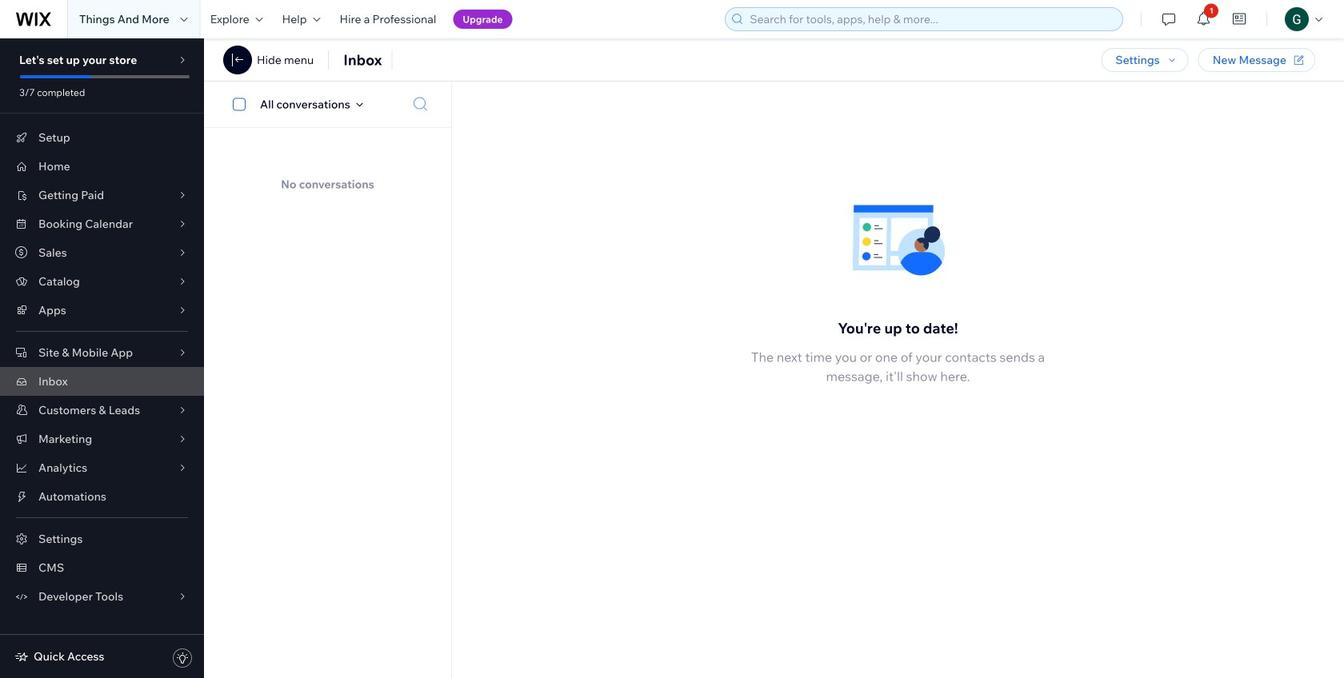 Task type: describe. For each thing, give the bounding box(es) containing it.
sidebar element
[[0, 38, 204, 679]]

Search for tools, apps, help & more... field
[[745, 8, 1118, 30]]



Task type: vqa. For each thing, say whether or not it's contained in the screenshot.
Hire A Professional link
no



Task type: locate. For each thing, give the bounding box(es) containing it.
None checkbox
[[224, 95, 260, 114]]



